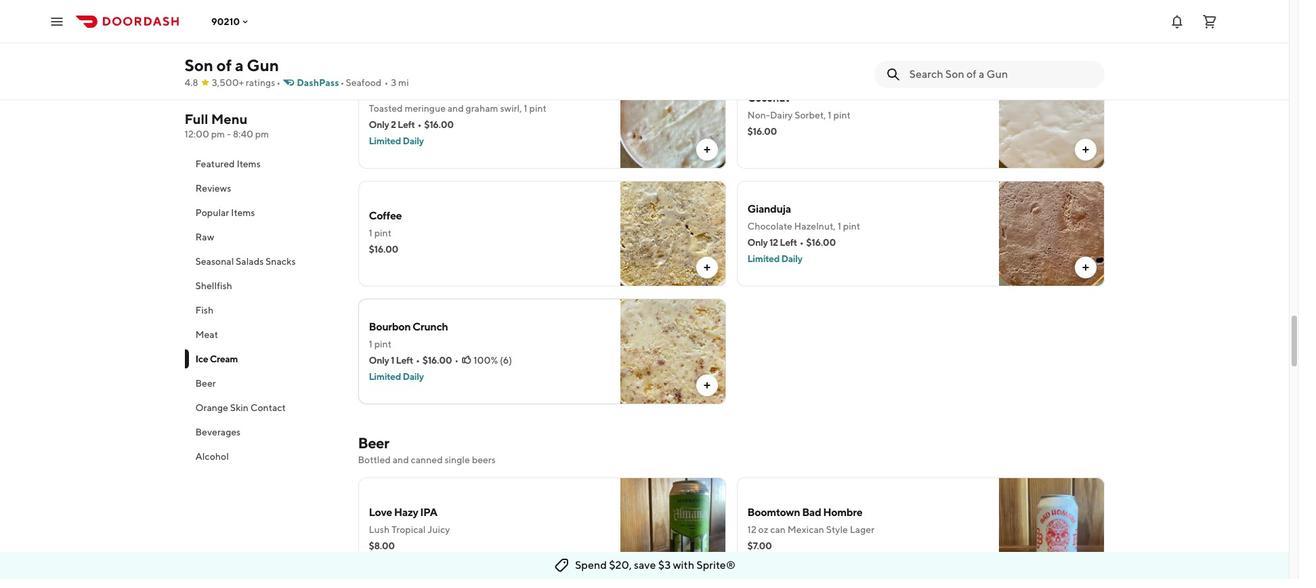 Task type: vqa. For each thing, say whether or not it's contained in the screenshot.
the rightmost "Homemade Drinks"
no



Task type: describe. For each thing, give the bounding box(es) containing it.
• left the seafood
[[340, 77, 344, 88]]

add item to cart image for coffee
[[701, 262, 712, 273]]

non-
[[747, 110, 770, 121]]

cream
[[458, 40, 484, 51]]

daily inside gianduja chocolate hazelnut, 1 pint only 12 left • $16.00 limited daily
[[781, 253, 802, 264]]

1 pm from the left
[[211, 129, 225, 140]]

ratings
[[246, 77, 275, 88]]

popular
[[195, 207, 229, 218]]

2 vertical spatial daily
[[403, 371, 424, 382]]

and inside beer bottled and canned single beers
[[393, 455, 409, 465]]

items for popular items
[[231, 207, 255, 218]]

can
[[770, 524, 786, 535]]

of for pints
[[382, 40, 391, 51]]

beers
[[472, 455, 496, 465]]

seasonal salads snacks button
[[185, 249, 342, 274]]

graham
[[466, 103, 498, 114]]

1 inside gianduja chocolate hazelnut, 1 pint only 12 left • $16.00 limited daily
[[838, 221, 841, 232]]

menu
[[211, 111, 248, 127]]

pint inside bourbon crunch 1 pint
[[374, 339, 392, 350]]

100%
[[474, 355, 498, 366]]

items for featured items
[[237, 159, 261, 169]]

seafood • 3 mi
[[346, 77, 409, 88]]

seafood
[[346, 77, 382, 88]]

coffee
[[369, 209, 402, 222]]

coconut image
[[999, 63, 1104, 169]]

open menu image
[[49, 13, 65, 29]]

beer button
[[185, 371, 342, 396]]

bourbon crunch 1 pint
[[369, 320, 448, 350]]

love
[[369, 506, 392, 519]]

3,500+
[[212, 77, 244, 88]]

dashpass •
[[297, 77, 344, 88]]

$16.00 inside gianduja chocolate hazelnut, 1 pint only 12 left • $16.00 limited daily
[[806, 237, 836, 248]]

alcohol button
[[185, 444, 342, 469]]

gianduja
[[747, 203, 791, 215]]

limited daily
[[369, 371, 424, 382]]

sorbet,
[[795, 110, 826, 121]]

1 inside bourbon crunch 1 pint
[[369, 339, 372, 350]]

-
[[227, 129, 231, 140]]

4.8
[[185, 77, 198, 88]]

juicy
[[428, 524, 450, 535]]

tropical
[[391, 524, 426, 535]]

0 items, open order cart image
[[1202, 13, 1218, 29]]

coconut
[[747, 91, 789, 104]]

1 up limited daily
[[391, 355, 394, 366]]

add item to cart image for yogurt
[[701, 144, 712, 155]]

canned
[[411, 455, 443, 465]]

boomtown bad hombre 12 oz can mexican style lager $7.00
[[747, 506, 875, 551]]

ice
[[195, 354, 208, 364]]

homemade
[[393, 40, 441, 51]]

100% (6)
[[474, 355, 512, 366]]

2
[[391, 119, 396, 130]]

coffee 1 pint $16.00
[[369, 209, 402, 255]]

ice cream
[[195, 354, 238, 364]]

2 vertical spatial only
[[369, 355, 389, 366]]

skin
[[230, 402, 249, 413]]

shellfish button
[[185, 274, 342, 298]]

gianduja chocolate hazelnut, 1 pint only 12 left • $16.00 limited daily
[[747, 203, 860, 264]]

1 inside coffee 1 pint $16.00
[[369, 228, 372, 238]]

pints
[[358, 40, 380, 51]]

featured items
[[195, 159, 261, 169]]

yogurt
[[395, 85, 427, 98]]

meat
[[195, 329, 218, 340]]

pints of homemade ice cream
[[358, 40, 484, 51]]

12:00
[[185, 129, 209, 140]]

crunch
[[413, 320, 448, 333]]

seasonal
[[195, 256, 234, 267]]

$16.00 down crunch at the left bottom of page
[[422, 355, 452, 366]]

beer bottled and canned single beers
[[358, 434, 496, 465]]

only inside lime yogurt toasted meringue and graham swirl, 1 pint only 2 left • $16.00 limited daily
[[369, 119, 389, 130]]

fish
[[195, 305, 213, 316]]

chocolate
[[747, 221, 792, 232]]

bottled
[[358, 455, 391, 465]]

fish button
[[185, 298, 342, 322]]

$20,
[[609, 559, 632, 572]]

salads
[[236, 256, 264, 267]]

• left the 100%
[[455, 355, 459, 366]]

reviews
[[195, 183, 231, 194]]

love hazy ipa lush tropical juicy $8.00
[[369, 506, 450, 551]]

full
[[185, 111, 208, 127]]

notification bell image
[[1169, 13, 1185, 29]]

mi
[[398, 77, 409, 88]]

lime yogurt toasted meringue and graham swirl, 1 pint only 2 left • $16.00 limited daily
[[369, 85, 547, 146]]

sprite®
[[697, 559, 736, 572]]

$16.00 inside coffee 1 pint $16.00
[[369, 244, 398, 255]]

popular items button
[[185, 201, 342, 225]]

pint inside lime yogurt toasted meringue and graham swirl, 1 pint only 2 left • $16.00 limited daily
[[529, 103, 547, 114]]

add item to cart image for chocolate
[[1080, 262, 1091, 273]]



Task type: locate. For each thing, give the bounding box(es) containing it.
son
[[185, 56, 213, 75]]

• inside gianduja chocolate hazelnut, 1 pint only 12 left • $16.00 limited daily
[[800, 237, 804, 248]]

pint right hazelnut,
[[843, 221, 860, 232]]

•
[[277, 77, 281, 88], [340, 77, 344, 88], [384, 77, 388, 88], [418, 119, 421, 130], [800, 237, 804, 248], [416, 355, 420, 366], [455, 355, 459, 366]]

raw
[[195, 232, 214, 243]]

1 vertical spatial daily
[[781, 253, 802, 264]]

beer for beer bottled and canned single beers
[[358, 434, 389, 452]]

1 vertical spatial limited
[[747, 253, 780, 264]]

and left graham
[[448, 103, 464, 114]]

spend $20, save $3 with sprite®
[[575, 559, 736, 572]]

oz
[[758, 524, 768, 535]]

0 vertical spatial beer
[[195, 378, 216, 389]]

2 vertical spatial add item to cart image
[[701, 380, 712, 391]]

90210
[[211, 16, 240, 27]]

limited down 2
[[369, 135, 401, 146]]

pm
[[211, 129, 225, 140], [255, 129, 269, 140]]

beer down ice
[[195, 378, 216, 389]]

• down meringue
[[418, 119, 421, 130]]

only left 2
[[369, 119, 389, 130]]

left down chocolate
[[780, 237, 797, 248]]

$16.00 down non-
[[747, 126, 777, 137]]

0 vertical spatial left
[[398, 119, 415, 130]]

1 vertical spatial add item to cart image
[[1080, 262, 1091, 273]]

dairy
[[770, 110, 793, 121]]

items right popular
[[231, 207, 255, 218]]

swirl,
[[500, 103, 522, 114]]

reviews button
[[185, 176, 342, 201]]

boomtown
[[747, 506, 800, 519]]

featured items button
[[185, 152, 342, 176]]

love hazy ipa image
[[620, 478, 726, 579]]

12
[[769, 237, 778, 248], [747, 524, 757, 535]]

2 pm from the left
[[255, 129, 269, 140]]

$16.00 inside coconut non-dairy sorbet, 1 pint $16.00
[[747, 126, 777, 137]]

pm right 8:40
[[255, 129, 269, 140]]

beverages button
[[185, 420, 342, 444]]

0 vertical spatial limited
[[369, 135, 401, 146]]

1 inside coconut non-dairy sorbet, 1 pint $16.00
[[828, 110, 832, 121]]

cream
[[210, 354, 238, 364]]

beer inside beer bottled and canned single beers
[[358, 434, 389, 452]]

1 vertical spatial beer
[[358, 434, 389, 452]]

1 down bourbon
[[369, 339, 372, 350]]

$7.00
[[747, 541, 772, 551]]

only down chocolate
[[747, 237, 768, 248]]

0 horizontal spatial pm
[[211, 129, 225, 140]]

daily down only 1 left •
[[403, 371, 424, 382]]

son of a gun
[[185, 56, 279, 75]]

0 vertical spatial and
[[448, 103, 464, 114]]

left up limited daily
[[396, 355, 413, 366]]

left
[[398, 119, 415, 130], [780, 237, 797, 248], [396, 355, 413, 366]]

gianduja image
[[999, 181, 1104, 287]]

contact
[[250, 402, 286, 413]]

seasonal salads snacks
[[195, 256, 296, 267]]

• right ratings
[[277, 77, 281, 88]]

2 vertical spatial add item to cart image
[[701, 559, 712, 570]]

0 horizontal spatial beer
[[195, 378, 216, 389]]

of left a
[[216, 56, 232, 75]]

1 vertical spatial left
[[780, 237, 797, 248]]

only 1 left •
[[369, 355, 420, 366]]

0 vertical spatial 12
[[769, 237, 778, 248]]

mexican
[[788, 524, 824, 535]]

full menu 12:00 pm - 8:40 pm
[[185, 111, 269, 140]]

of for son
[[216, 56, 232, 75]]

pint inside coffee 1 pint $16.00
[[374, 228, 392, 238]]

meat button
[[185, 322, 342, 347]]

coconut non-dairy sorbet, 1 pint $16.00
[[747, 91, 851, 137]]

$16.00 down the coffee
[[369, 244, 398, 255]]

12 inside gianduja chocolate hazelnut, 1 pint only 12 left • $16.00 limited daily
[[769, 237, 778, 248]]

add item to cart image
[[701, 144, 712, 155], [1080, 262, 1091, 273], [701, 380, 712, 391]]

12 down chocolate
[[769, 237, 778, 248]]

only up limited daily
[[369, 355, 389, 366]]

daily down meringue
[[403, 135, 424, 146]]

pint right sorbet,
[[834, 110, 851, 121]]

limited
[[369, 135, 401, 146], [747, 253, 780, 264], [369, 371, 401, 382]]

1 horizontal spatial 12
[[769, 237, 778, 248]]

1 horizontal spatial pm
[[255, 129, 269, 140]]

add item to cart image for crunch
[[701, 380, 712, 391]]

lager
[[850, 524, 875, 535]]

1 vertical spatial of
[[216, 56, 232, 75]]

hombre
[[823, 506, 863, 519]]

bourbon crunch image
[[620, 299, 726, 404]]

beer up bottled
[[358, 434, 389, 452]]

pint inside coconut non-dairy sorbet, 1 pint $16.00
[[834, 110, 851, 121]]

only inside gianduja chocolate hazelnut, 1 pint only 12 left • $16.00 limited daily
[[747, 237, 768, 248]]

$16.00 •
[[422, 355, 459, 366]]

• inside lime yogurt toasted meringue and graham swirl, 1 pint only 2 left • $16.00 limited daily
[[418, 119, 421, 130]]

orange skin contact
[[195, 402, 286, 413]]

left right 2
[[398, 119, 415, 130]]

a
[[235, 56, 244, 75]]

limited inside gianduja chocolate hazelnut, 1 pint only 12 left • $16.00 limited daily
[[747, 253, 780, 264]]

and
[[448, 103, 464, 114], [393, 455, 409, 465]]

pint inside gianduja chocolate hazelnut, 1 pint only 12 left • $16.00 limited daily
[[843, 221, 860, 232]]

daily down chocolate
[[781, 253, 802, 264]]

toasted
[[369, 103, 403, 114]]

lime
[[369, 85, 393, 98]]

$3
[[658, 559, 671, 572]]

$16.00 down hazelnut,
[[806, 237, 836, 248]]

only
[[369, 119, 389, 130], [747, 237, 768, 248], [369, 355, 389, 366]]

boomtown bad hombre image
[[999, 478, 1104, 579]]

items up reviews button
[[237, 159, 261, 169]]

of right the "pints"
[[382, 40, 391, 51]]

bad
[[802, 506, 821, 519]]

and inside lime yogurt toasted meringue and graham swirl, 1 pint only 2 left • $16.00 limited daily
[[448, 103, 464, 114]]

1 horizontal spatial and
[[448, 103, 464, 114]]

with
[[673, 559, 694, 572]]

add item to cart image for coconut
[[1080, 144, 1091, 155]]

daily inside lime yogurt toasted meringue and graham swirl, 1 pint only 2 left • $16.00 limited daily
[[403, 135, 424, 146]]

$16.00 down meringue
[[424, 119, 454, 130]]

pm left -
[[211, 129, 225, 140]]

1 vertical spatial 12
[[747, 524, 757, 535]]

save
[[634, 559, 656, 572]]

pint right swirl,
[[529, 103, 547, 114]]

12 inside boomtown bad hombre 12 oz can mexican style lager $7.00
[[747, 524, 757, 535]]

12 left oz at right
[[747, 524, 757, 535]]

single
[[445, 455, 470, 465]]

0 horizontal spatial and
[[393, 455, 409, 465]]

spend
[[575, 559, 607, 572]]

$16.00 inside lime yogurt toasted meringue and graham swirl, 1 pint only 2 left • $16.00 limited daily
[[424, 119, 454, 130]]

1 right hazelnut,
[[838, 221, 841, 232]]

0 horizontal spatial 12
[[747, 524, 757, 535]]

shellfish
[[195, 280, 232, 291]]

pint
[[529, 103, 547, 114], [834, 110, 851, 121], [843, 221, 860, 232], [374, 228, 392, 238], [374, 339, 392, 350]]

beer for beer
[[195, 378, 216, 389]]

1
[[524, 103, 528, 114], [828, 110, 832, 121], [838, 221, 841, 232], [369, 228, 372, 238], [369, 339, 372, 350], [391, 355, 394, 366]]

ipa
[[420, 506, 437, 519]]

add item to cart image for love hazy ipa
[[701, 559, 712, 570]]

gun
[[247, 56, 279, 75]]

$16.00
[[424, 119, 454, 130], [747, 126, 777, 137], [806, 237, 836, 248], [369, 244, 398, 255], [422, 355, 452, 366]]

Item Search search field
[[909, 67, 1094, 82]]

beer inside button
[[195, 378, 216, 389]]

2 vertical spatial limited
[[369, 371, 401, 382]]

limited inside lime yogurt toasted meringue and graham swirl, 1 pint only 2 left • $16.00 limited daily
[[369, 135, 401, 146]]

• down hazelnut,
[[800, 237, 804, 248]]

coffee image
[[620, 181, 726, 287]]

orange skin contact button
[[185, 396, 342, 420]]

$8.00
[[369, 541, 395, 551]]

left inside gianduja chocolate hazelnut, 1 pint only 12 left • $16.00 limited daily
[[780, 237, 797, 248]]

daily
[[403, 135, 424, 146], [781, 253, 802, 264], [403, 371, 424, 382]]

lime yogurt image
[[620, 63, 726, 169]]

0 vertical spatial daily
[[403, 135, 424, 146]]

pint down bourbon
[[374, 339, 392, 350]]

0 vertical spatial add item to cart image
[[1080, 144, 1091, 155]]

lush
[[369, 524, 390, 535]]

0 vertical spatial items
[[237, 159, 261, 169]]

2 vertical spatial left
[[396, 355, 413, 366]]

pint down the coffee
[[374, 228, 392, 238]]

beverages
[[195, 427, 241, 438]]

style
[[826, 524, 848, 535]]

90210 button
[[211, 16, 251, 27]]

1 vertical spatial add item to cart image
[[701, 262, 712, 273]]

1 right sorbet,
[[828, 110, 832, 121]]

snacks
[[266, 256, 296, 267]]

0 vertical spatial add item to cart image
[[701, 144, 712, 155]]

(6)
[[500, 355, 512, 366]]

raw button
[[185, 225, 342, 249]]

• left "3"
[[384, 77, 388, 88]]

1 inside lime yogurt toasted meringue and graham swirl, 1 pint only 2 left • $16.00 limited daily
[[524, 103, 528, 114]]

1 horizontal spatial beer
[[358, 434, 389, 452]]

8:40
[[233, 129, 253, 140]]

left inside lime yogurt toasted meringue and graham swirl, 1 pint only 2 left • $16.00 limited daily
[[398, 119, 415, 130]]

1 vertical spatial and
[[393, 455, 409, 465]]

limited down only 1 left •
[[369, 371, 401, 382]]

0 vertical spatial of
[[382, 40, 391, 51]]

1 vertical spatial items
[[231, 207, 255, 218]]

0 vertical spatial only
[[369, 119, 389, 130]]

and left canned
[[393, 455, 409, 465]]

hazy
[[394, 506, 418, 519]]

items
[[237, 159, 261, 169], [231, 207, 255, 218]]

limited down chocolate
[[747, 253, 780, 264]]

3,500+ ratings •
[[212, 77, 281, 88]]

hazelnut,
[[794, 221, 836, 232]]

meringue
[[405, 103, 446, 114]]

0 horizontal spatial of
[[216, 56, 232, 75]]

3
[[391, 77, 396, 88]]

popular items
[[195, 207, 255, 218]]

ice
[[443, 40, 456, 51]]

1 horizontal spatial of
[[382, 40, 391, 51]]

dashpass
[[297, 77, 339, 88]]

bourbon
[[369, 320, 411, 333]]

1 down the coffee
[[369, 228, 372, 238]]

1 right swirl,
[[524, 103, 528, 114]]

1 vertical spatial only
[[747, 237, 768, 248]]

• left $16.00 •
[[416, 355, 420, 366]]

add item to cart image
[[1080, 144, 1091, 155], [701, 262, 712, 273], [701, 559, 712, 570]]



